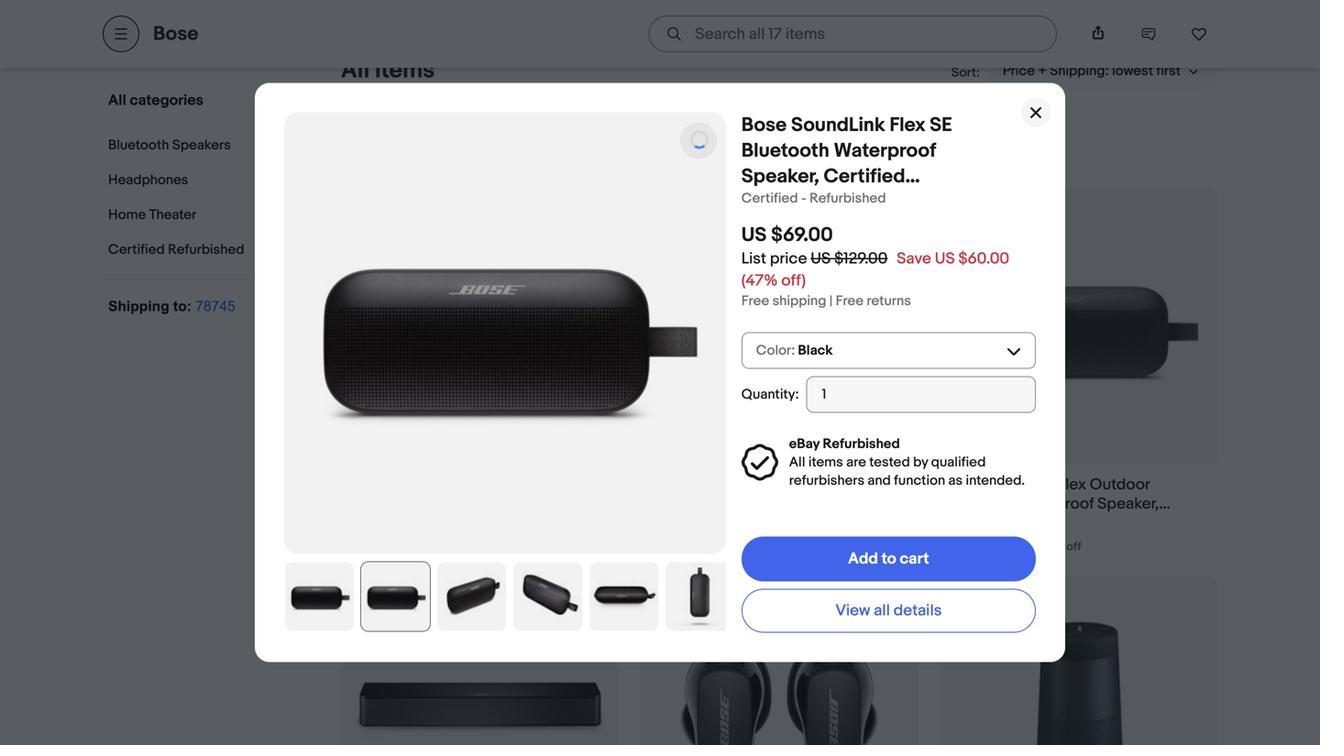 Task type: describe. For each thing, give the bounding box(es) containing it.
bose soundlink revolve ii outdoor bluetooth speaker, certified refurbished : quick view image
[[941, 598, 1217, 746]]

save us $60.00 (47% off)
[[742, 250, 1010, 291]]

tested
[[869, 454, 910, 471]]

bose soundlink flex se bluetooth waterproof speaker, certified refurbished
[[742, 113, 953, 214]]

off)
[[782, 272, 806, 291]]

flex for outdoor
[[1058, 476, 1087, 495]]

speaker, for bose soundlink flex outdoor bluetooth waterproof speaker, certified refurbished
[[1098, 495, 1159, 514]]

$129.00 inside bose soundlink flex se bluetooth waterproof speaker, certified refurbished dialog
[[835, 250, 888, 269]]

list inside $94.00 list price: $149.00 37% off
[[940, 540, 959, 554]]

color:
[[756, 343, 795, 359]]

bose soundlink flex se bluetooth waterproof speaker, certified refurbished link
[[742, 113, 953, 214]]

ebay refurbished all items are tested by qualified refurbishers and function as intended.
[[789, 436, 1025, 489]]

price: for $119.00
[[662, 540, 693, 554]]

black
[[798, 343, 833, 359]]

list price us $129.00
[[742, 250, 888, 269]]

certified for bose soundlink micro outdoor bluetooth waterproof speaker, certified refurbished
[[641, 514, 705, 533]]

outdoor for micro
[[803, 476, 863, 495]]

speaker, for bose soundlink flex se bluetooth waterproof speaker, certified refurbished
[[742, 165, 820, 189]]

refurbished right -
[[810, 190, 886, 207]]

soundlink for bose soundlink flex outdoor bluetooth waterproof speaker, certified refurbished
[[980, 476, 1054, 495]]

bose link
[[153, 22, 198, 46]]

bluetooth for bose soundlink flex outdoor bluetooth waterproof speaker, certified refurbished
[[940, 495, 1010, 514]]

waterproof for bose soundlink flex se bluetooth waterproof speaker, certified refurbished
[[834, 139, 936, 163]]

soundlink for bose soundlink flex se bluetooth waterproof speaker, certified refurbished
[[791, 113, 885, 137]]

are
[[846, 454, 866, 471]]

flex for se
[[890, 113, 926, 137]]

add to cart
[[848, 550, 929, 569]]

-
[[801, 190, 807, 207]]

picture 5 of 6 image
[[590, 562, 658, 631]]

view
[[836, 601, 871, 621]]

returns
[[867, 293, 911, 310]]

price
[[770, 250, 807, 269]]

bose soundlink flex outdoor bluetooth waterproof speaker, certified refurbished button
[[940, 476, 1218, 533]]

$119.00
[[696, 540, 734, 554]]

0 vertical spatial all
[[341, 56, 370, 85]]

bose soundlink micro outdoor bluetooth waterproof speaker, certified refurbished button
[[641, 476, 918, 533]]

all items
[[341, 56, 435, 85]]

view all details link
[[742, 589, 1036, 633]]

bose solo soundbar ii home theater, certified refurbished : quick view image
[[342, 612, 617, 746]]

waterproof for bose soundlink micro outdoor bluetooth waterproof speaker, certified refurbished
[[714, 495, 795, 514]]

picture 4 of 6 image
[[514, 562, 582, 631]]

ebay
[[789, 436, 820, 453]]

as
[[949, 473, 963, 489]]

certified for bose soundlink flex se bluetooth waterproof speaker, certified refurbished
[[824, 165, 906, 189]]

off inside $94.00 list price: $149.00 37% off
[[1067, 540, 1082, 554]]

$94.00
[[940, 513, 1005, 537]]

picture 1 of 6 image
[[285, 562, 354, 631]]

refurbished for bose soundlink flex se bluetooth waterproof speaker, certified refurbished
[[742, 190, 852, 214]]

$94.00 list price: $149.00 37% off
[[940, 513, 1082, 554]]

cart
[[900, 550, 929, 569]]

all inside ebay refurbished all items are tested by qualified refurbishers and function as intended.
[[789, 454, 806, 471]]

Quantity: number field
[[807, 377, 1036, 413]]

refurbished for bose soundlink micro outdoor bluetooth waterproof speaker, certified refurbished
[[709, 514, 796, 533]]

34%
[[737, 540, 763, 554]]

bose for bose soundlink micro outdoor bluetooth waterproof speaker, certified refurbished
[[641, 476, 677, 495]]



Task type: locate. For each thing, give the bounding box(es) containing it.
certified inside bose soundlink flex se bluetooth waterproof speaker, certified refurbished
[[824, 165, 906, 189]]

bose
[[153, 22, 198, 46], [742, 113, 787, 137], [641, 476, 677, 495], [940, 476, 977, 495]]

picture 2 of 6 image
[[361, 562, 430, 631]]

bose quietcomfort ii noise cancelling headphones, certified refurbished : quick view image
[[642, 612, 917, 746]]

list for list price: $129.00 47% off
[[341, 540, 360, 554]]

certified down as
[[940, 514, 1005, 533]]

picture 6 of 6 image
[[666, 562, 735, 631]]

2 horizontal spatial off
[[1067, 540, 1082, 554]]

certified up list price: $119.00 34% off
[[641, 514, 705, 533]]

soundlink inside bose soundlink flex se bluetooth waterproof speaker, certified refurbished
[[791, 113, 885, 137]]

list up the picture 1 of 6
[[341, 540, 360, 554]]

1 horizontal spatial off
[[765, 540, 780, 554]]

1 horizontal spatial us
[[811, 250, 831, 269]]

0 horizontal spatial free
[[742, 293, 770, 310]]

soundlink inside bose soundlink flex outdoor bluetooth waterproof speaker, certified refurbished
[[980, 476, 1054, 495]]

0 vertical spatial $129.00
[[835, 250, 888, 269]]

flex
[[890, 113, 926, 137], [1058, 476, 1087, 495]]

bose soundlink flex outdoor bluetooth waterproof speaker, certified refurbished
[[940, 476, 1159, 533]]

us inside save us $60.00 (47% off)
[[935, 250, 955, 269]]

refurbished for bose soundlink flex outdoor bluetooth waterproof speaker, certified refurbished
[[1008, 514, 1096, 533]]

off right 47%
[[468, 540, 483, 554]]

refurbished up 34%
[[709, 514, 796, 533]]

$69.00
[[771, 223, 833, 247]]

bose for bose soundlink flex outdoor bluetooth waterproof speaker, certified refurbished
[[940, 476, 977, 495]]

0 horizontal spatial us
[[742, 223, 767, 247]]

refurbished inside ebay refurbished all items are tested by qualified refurbishers and function as intended.
[[823, 436, 900, 453]]

price: up the picture 2 of 6
[[362, 540, 394, 554]]

off
[[468, 540, 483, 554], [765, 540, 780, 554], [1067, 540, 1082, 554]]

speaker, inside bose soundlink micro outdoor bluetooth waterproof speaker, certified refurbished
[[798, 495, 860, 514]]

bluetooth up list price: $119.00 34% off
[[641, 495, 710, 514]]

price: for $129.00
[[362, 540, 394, 554]]

47%
[[440, 540, 465, 554]]

refurbishers
[[789, 473, 865, 489]]

bluetooth
[[742, 139, 830, 163], [641, 495, 710, 514], [940, 495, 1010, 514]]

waterproof up 37%
[[1013, 495, 1094, 514]]

waterproof down se
[[834, 139, 936, 163]]

bose soundlink flex outdoor bluetooth waterproof speaker, certified refurbished : quick view image
[[941, 223, 1217, 429]]

waterproof inside bose soundlink flex outdoor bluetooth waterproof speaker, certified refurbished
[[1013, 495, 1094, 514]]

waterproof for bose soundlink flex outdoor bluetooth waterproof speaker, certified refurbished
[[1013, 495, 1094, 514]]

0 horizontal spatial $129.00
[[396, 540, 436, 554]]

1 horizontal spatial outdoor
[[1090, 476, 1150, 495]]

waterproof up 34%
[[714, 495, 795, 514]]

by
[[913, 454, 928, 471]]

outdoor
[[803, 476, 863, 495], [1090, 476, 1150, 495]]

0 vertical spatial flex
[[890, 113, 926, 137]]

bluetooth for bose soundlink micro outdoor bluetooth waterproof speaker, certified refurbished
[[641, 495, 710, 514]]

flex inside bose soundlink flex se bluetooth waterproof speaker, certified refurbished
[[890, 113, 926, 137]]

quantity:
[[742, 387, 799, 403]]

certified
[[824, 165, 906, 189], [742, 190, 798, 207], [641, 514, 705, 533], [940, 514, 1005, 533]]

save
[[897, 250, 932, 269]]

1 vertical spatial all
[[789, 454, 806, 471]]

1 off from the left
[[468, 540, 483, 554]]

soundlink
[[791, 113, 885, 137], [681, 476, 755, 495], [980, 476, 1054, 495]]

certified - refurbished
[[742, 190, 886, 207]]

1 vertical spatial flex
[[1058, 476, 1087, 495]]

free shipping | free returns
[[742, 293, 911, 310]]

list down $94.00
[[940, 540, 959, 554]]

speaker,
[[742, 165, 820, 189], [798, 495, 860, 514], [1098, 495, 1159, 514]]

2 horizontal spatial bluetooth
[[940, 495, 1010, 514]]

se
[[930, 113, 953, 137]]

refurbished inside bose soundlink micro outdoor bluetooth waterproof speaker, certified refurbished
[[709, 514, 796, 533]]

soundlink for bose soundlink micro outdoor bluetooth waterproof speaker, certified refurbished
[[681, 476, 755, 495]]

picture 3 of 6 image
[[437, 562, 506, 631]]

1 vertical spatial $129.00
[[396, 540, 436, 554]]

list price: $129.00 47% off
[[341, 540, 483, 554]]

certified inside bose soundlink flex outdoor bluetooth waterproof speaker, certified refurbished
[[940, 514, 1005, 533]]

0 horizontal spatial bluetooth
[[641, 495, 710, 514]]

and
[[868, 473, 891, 489]]

all
[[341, 56, 370, 85], [789, 454, 806, 471]]

color: black
[[756, 343, 833, 359]]

view all details
[[836, 601, 942, 621]]

1 horizontal spatial items
[[809, 454, 843, 471]]

list up the (47%
[[742, 250, 767, 269]]

certified up certified - refurbished
[[824, 165, 906, 189]]

|
[[830, 293, 833, 310]]

all
[[874, 601, 890, 621]]

0 horizontal spatial items
[[375, 56, 435, 85]]

0 horizontal spatial soundlink
[[681, 476, 755, 495]]

0 horizontal spatial waterproof
[[714, 495, 795, 514]]

certified inside bose soundlink micro outdoor bluetooth waterproof speaker, certified refurbished
[[641, 514, 705, 533]]

off for list price: $129.00 47% off
[[468, 540, 483, 554]]

items inside ebay refurbished all items are tested by qualified refurbishers and function as intended.
[[809, 454, 843, 471]]

list for list price us $129.00
[[742, 250, 767, 269]]

us down $69.00
[[811, 250, 831, 269]]

1 price: from the left
[[362, 540, 394, 554]]

bose inside bose soundlink flex outdoor bluetooth waterproof speaker, certified refurbished
[[940, 476, 977, 495]]

intended.
[[966, 473, 1025, 489]]

price:
[[362, 540, 394, 554], [662, 540, 693, 554], [962, 540, 993, 554]]

to
[[882, 550, 897, 569]]

$129.00
[[835, 250, 888, 269], [396, 540, 436, 554]]

1 horizontal spatial flex
[[1058, 476, 1087, 495]]

speaker, inside bose soundlink flex outdoor bluetooth waterproof speaker, certified refurbished
[[1098, 495, 1159, 514]]

bose inside bose soundlink flex se bluetooth waterproof speaker, certified refurbished
[[742, 113, 787, 137]]

3 price: from the left
[[962, 540, 993, 554]]

flex inside bose soundlink flex outdoor bluetooth waterproof speaker, certified refurbished
[[1058, 476, 1087, 495]]

speaker, for bose soundlink micro outdoor bluetooth waterproof speaker, certified refurbished
[[798, 495, 860, 514]]

bose soundlink micro outdoor bluetooth waterproof speaker, certified refurbished
[[641, 476, 863, 533]]

speaker, inside bose soundlink flex se bluetooth waterproof speaker, certified refurbished
[[742, 165, 820, 189]]

2 horizontal spatial waterproof
[[1013, 495, 1094, 514]]

list
[[742, 250, 767, 269], [341, 540, 360, 554], [641, 540, 659, 554], [940, 540, 959, 554]]

0 horizontal spatial off
[[468, 540, 483, 554]]

waterproof inside bose soundlink micro outdoor bluetooth waterproof speaker, certified refurbished
[[714, 495, 795, 514]]

2 horizontal spatial price:
[[962, 540, 993, 554]]

bluetooth up -
[[742, 139, 830, 163]]

outdoor inside bose soundlink micro outdoor bluetooth waterproof speaker, certified refurbished
[[803, 476, 863, 495]]

refurbished
[[742, 190, 852, 214], [810, 190, 886, 207], [823, 436, 900, 453], [709, 514, 796, 533], [1008, 514, 1096, 533]]

qualified
[[931, 454, 986, 471]]

(47%
[[742, 272, 778, 291]]

bluetooth down as
[[940, 495, 1010, 514]]

$149.00
[[995, 540, 1036, 554]]

$129.00 up returns
[[835, 250, 888, 269]]

list inside bose soundlink flex se bluetooth waterproof speaker, certified refurbished dialog
[[742, 250, 767, 269]]

0 horizontal spatial outdoor
[[803, 476, 863, 495]]

add to cart button
[[742, 537, 1036, 582]]

2 off from the left
[[765, 540, 780, 554]]

off right 37%
[[1067, 540, 1082, 554]]

off for list price: $119.00 34% off
[[765, 540, 780, 554]]

waterproof inside bose soundlink flex se bluetooth waterproof speaker, certified refurbished
[[834, 139, 936, 163]]

2 outdoor from the left
[[1090, 476, 1150, 495]]

0 horizontal spatial price:
[[362, 540, 394, 554]]

2 price: from the left
[[662, 540, 693, 554]]

refurbished up are
[[823, 436, 900, 453]]

2 horizontal spatial soundlink
[[980, 476, 1054, 495]]

1 outdoor from the left
[[803, 476, 863, 495]]

list up picture 5 of 6
[[641, 540, 659, 554]]

refurbished up 37%
[[1008, 514, 1096, 533]]

us $69.00
[[742, 223, 833, 247]]

37%
[[1040, 540, 1064, 554]]

free right |
[[836, 293, 864, 310]]

bluetooth inside bose soundlink flex se bluetooth waterproof speaker, certified refurbished
[[742, 139, 830, 163]]

$129.00 left 47%
[[396, 540, 436, 554]]

$60.00
[[959, 250, 1010, 269]]

waterproof
[[834, 139, 936, 163], [714, 495, 795, 514], [1013, 495, 1094, 514]]

refurbished inside bose soundlink flex outdoor bluetooth waterproof speaker, certified refurbished
[[1008, 514, 1096, 533]]

price: left $119.00 at the right bottom of page
[[662, 540, 693, 554]]

list for list price: $119.00 34% off
[[641, 540, 659, 554]]

shipping
[[773, 293, 827, 310]]

us right save
[[935, 250, 955, 269]]

micro
[[758, 476, 799, 495]]

items
[[375, 56, 435, 85], [809, 454, 843, 471]]

soundlink left "micro"
[[681, 476, 755, 495]]

bose inside bose soundlink micro outdoor bluetooth waterproof speaker, certified refurbished
[[641, 476, 677, 495]]

outdoor inside bose soundlink flex outdoor bluetooth waterproof speaker, certified refurbished
[[1090, 476, 1150, 495]]

1 horizontal spatial free
[[836, 293, 864, 310]]

us
[[742, 223, 767, 247], [811, 250, 831, 269], [935, 250, 955, 269]]

1 horizontal spatial all
[[789, 454, 806, 471]]

price: down $94.00
[[962, 540, 993, 554]]

refurbished inside bose soundlink flex se bluetooth waterproof speaker, certified refurbished
[[742, 190, 852, 214]]

bluetooth for bose soundlink flex se bluetooth waterproof speaker, certified refurbished
[[742, 139, 830, 163]]

1 horizontal spatial bluetooth
[[742, 139, 830, 163]]

add
[[848, 550, 878, 569]]

refurbished up $69.00
[[742, 190, 852, 214]]

bose for bose soundlink flex se bluetooth waterproof speaker, certified refurbished
[[742, 113, 787, 137]]

bluetooth inside bose soundlink flex outdoor bluetooth waterproof speaker, certified refurbished
[[940, 495, 1010, 514]]

flex left se
[[890, 113, 926, 137]]

2 free from the left
[[836, 293, 864, 310]]

free
[[742, 293, 770, 310], [836, 293, 864, 310]]

list price: $119.00 34% off
[[641, 540, 780, 554]]

1 horizontal spatial $129.00
[[835, 250, 888, 269]]

us up the (47%
[[742, 223, 767, 247]]

sort:
[[952, 65, 980, 81]]

bose soundlink flex se bluetooth waterproof speaker, certified refurbished dialog
[[0, 0, 1320, 746]]

bose for the bose 'link'
[[153, 22, 198, 46]]

function
[[894, 473, 946, 489]]

1 free from the left
[[742, 293, 770, 310]]

save this seller bose image
[[1191, 26, 1208, 42]]

0 horizontal spatial flex
[[890, 113, 926, 137]]

soundlink inside bose soundlink micro outdoor bluetooth waterproof speaker, certified refurbished
[[681, 476, 755, 495]]

soundlink up $94.00 list price: $149.00 37% off
[[980, 476, 1054, 495]]

1 horizontal spatial soundlink
[[791, 113, 885, 137]]

price: inside $94.00 list price: $149.00 37% off
[[962, 540, 993, 554]]

certified for bose soundlink flex outdoor bluetooth waterproof speaker, certified refurbished
[[940, 514, 1005, 533]]

off right 34%
[[765, 540, 780, 554]]

details
[[894, 601, 942, 621]]

0 horizontal spatial all
[[341, 56, 370, 85]]

bose soundlink micro outdoor bluetooth waterproof speaker, certified refurbished : quick view image
[[676, 189, 883, 464]]

0 vertical spatial items
[[375, 56, 435, 85]]

3 off from the left
[[1067, 540, 1082, 554]]

soundlink up certified - refurbished
[[791, 113, 885, 137]]

1 vertical spatial items
[[809, 454, 843, 471]]

2 horizontal spatial us
[[935, 250, 955, 269]]

free down the (47%
[[742, 293, 770, 310]]

1 horizontal spatial waterproof
[[834, 139, 936, 163]]

flex up 37%
[[1058, 476, 1087, 495]]

1 horizontal spatial price:
[[662, 540, 693, 554]]

certified left -
[[742, 190, 798, 207]]

bose soundlink flex se bluetooth waterproof speaker, certified refurbished : quick view image
[[342, 223, 617, 429]]

bluetooth inside bose soundlink micro outdoor bluetooth waterproof speaker, certified refurbished
[[641, 495, 710, 514]]

outdoor for flex
[[1090, 476, 1150, 495]]



Task type: vqa. For each thing, say whether or not it's contained in the screenshot.
Listing tips overview link
no



